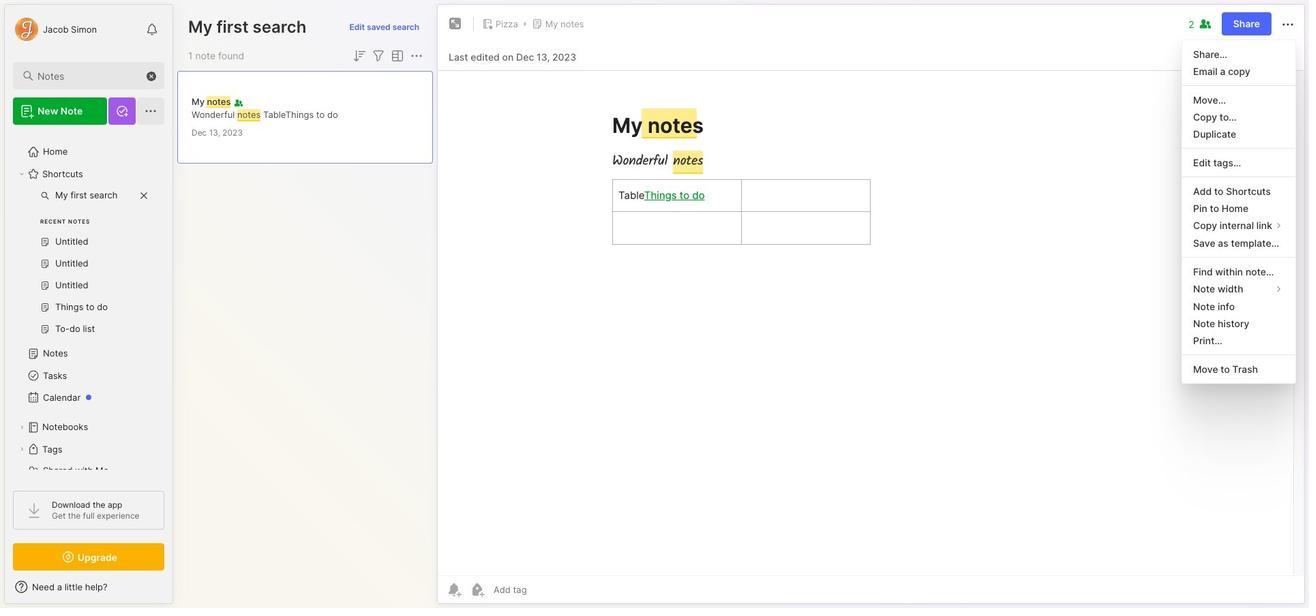 Task type: vqa. For each thing, say whether or not it's contained in the screenshot.
search field
yes



Task type: locate. For each thing, give the bounding box(es) containing it.
Copy internal link field
[[1182, 217, 1296, 234]]

None search field
[[38, 68, 152, 84]]

Note width field
[[1182, 280, 1296, 298]]

expand notebooks image
[[18, 423, 26, 432]]

Note Editor text field
[[438, 70, 1304, 576]]

tree
[[5, 133, 173, 512]]

group
[[13, 185, 156, 348]]

main element
[[0, 0, 177, 608]]

add tag image
[[469, 582, 486, 598]]

tree inside main element
[[5, 133, 173, 512]]

Account field
[[13, 16, 97, 43]]

dropdown list menu
[[1182, 46, 1296, 378]]

more actions image
[[1280, 16, 1296, 33]]

group inside main element
[[13, 185, 156, 348]]

none search field inside main element
[[38, 68, 152, 84]]

Add tag field
[[492, 584, 595, 596]]

expand note image
[[447, 16, 464, 32]]

expand tags image
[[18, 445, 26, 453]]

Search text field
[[38, 70, 152, 83]]

Sort options field
[[351, 48, 368, 64]]



Task type: describe. For each thing, give the bounding box(es) containing it.
note window element
[[437, 4, 1305, 608]]

View options field
[[387, 48, 406, 64]]

More options field
[[408, 48, 425, 64]]

More actions field
[[1280, 15, 1296, 33]]

Add filters field
[[370, 48, 387, 64]]

add a reminder image
[[446, 582, 462, 598]]

click to collapse image
[[172, 583, 182, 599]]

add filters image
[[370, 48, 387, 64]]

WHAT'S NEW field
[[5, 576, 173, 598]]



